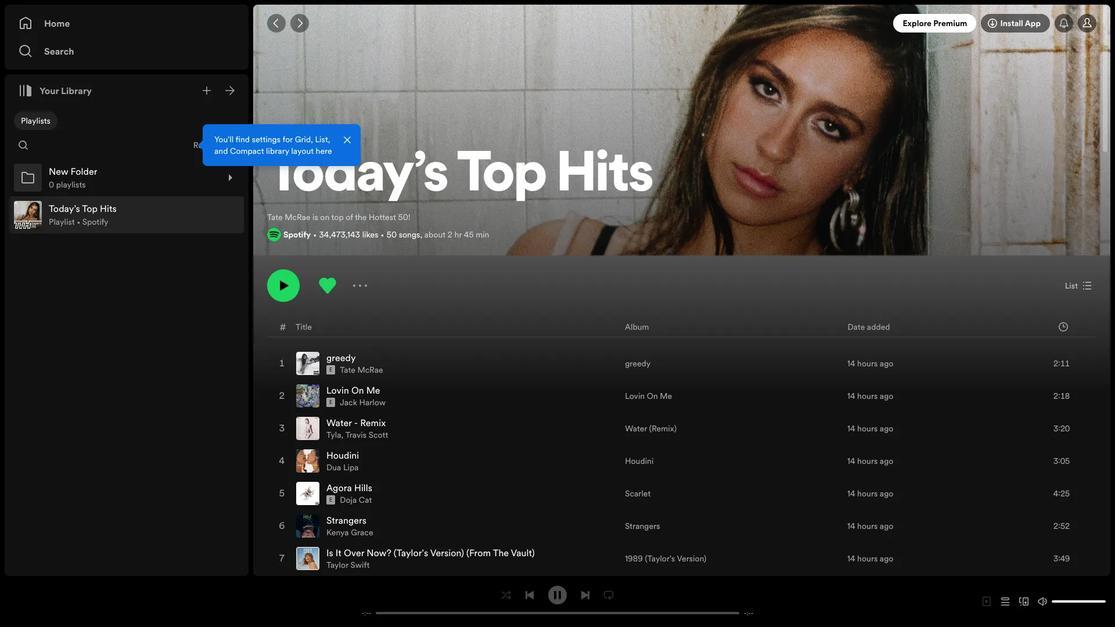 Task type: vqa. For each thing, say whether or not it's contained in the screenshot.
Great
no



Task type: locate. For each thing, give the bounding box(es) containing it.
search in your library image
[[19, 141, 28, 150]]

1 horizontal spatial houdini link
[[625, 455, 654, 467]]

7 14 from the top
[[847, 553, 855, 564]]

e inside greedy e
[[329, 366, 332, 373]]

title
[[296, 321, 312, 332]]

over
[[344, 546, 364, 559]]

3 ago from the top
[[880, 423, 893, 434]]

1 vertical spatial spotify
[[283, 229, 311, 240]]

0 horizontal spatial strangers
[[326, 514, 367, 527]]

houdini dua lipa
[[326, 449, 359, 473]]

travis scott link
[[345, 429, 388, 441]]

2 vertical spatial e
[[329, 497, 332, 504]]

greedy e
[[326, 351, 356, 373]]

6 ago from the top
[[880, 520, 893, 532]]

houdini inside cell
[[326, 449, 359, 462]]

version) left (from
[[430, 546, 464, 559]]

0 vertical spatial explicit element
[[326, 365, 335, 375]]

0 horizontal spatial houdini link
[[326, 449, 359, 462]]

lovin up water (remix) link
[[625, 390, 645, 402]]

1 horizontal spatial greedy
[[625, 358, 651, 369]]

and
[[214, 145, 228, 157]]

e
[[329, 366, 332, 373], [329, 399, 332, 406], [329, 497, 332, 504]]

0 horizontal spatial on
[[351, 384, 364, 397]]

top
[[457, 149, 547, 205]]

houdini link
[[326, 449, 359, 462], [625, 455, 654, 467]]

on
[[351, 384, 364, 397], [647, 390, 658, 402]]

2:18 cell
[[1027, 380, 1086, 412]]

version)
[[430, 546, 464, 559], [677, 553, 706, 564]]

duration image
[[1059, 322, 1068, 331]]

5 14 from the top
[[847, 488, 855, 499]]

taylor
[[326, 559, 348, 571]]

spotify right •
[[82, 216, 108, 228]]

list item containing playlist
[[9, 196, 244, 233]]

vault)
[[511, 546, 535, 559]]

hours for houdini
[[857, 455, 878, 467]]

strangers link
[[326, 514, 367, 527], [625, 520, 660, 532]]

houdini
[[326, 449, 359, 462], [625, 455, 654, 467]]

1 horizontal spatial :-
[[747, 609, 751, 618]]

1 horizontal spatial playlist
[[267, 128, 293, 140]]

playlist left •
[[49, 216, 75, 228]]

mcrae
[[285, 211, 310, 223], [357, 364, 383, 376]]

4 14 hours ago from the top
[[847, 455, 893, 467]]

cell
[[1027, 576, 1086, 607]]

0 vertical spatial playlist
[[267, 128, 293, 140]]

2 explicit element from the top
[[326, 398, 335, 407]]

0 horizontal spatial greedy
[[326, 351, 356, 364]]

1 vertical spatial mcrae
[[357, 364, 383, 376]]

3:05
[[1054, 455, 1070, 467]]

water - remix tyla , travis scott
[[326, 416, 388, 441]]

playlist inside group
[[49, 216, 75, 228]]

-:--
[[362, 609, 371, 618], [744, 609, 754, 618]]

, inside water - remix tyla , travis scott
[[341, 429, 343, 441]]

14 for water - remix
[[847, 423, 855, 434]]

14 for strangers
[[847, 520, 855, 532]]

lovin on me e
[[326, 384, 380, 406]]

1 14 hours ago from the top
[[847, 358, 893, 369]]

album
[[625, 321, 649, 332]]

greedy link up lovin on me
[[625, 358, 651, 369]]

6 hours from the top
[[857, 520, 878, 532]]

:-
[[364, 609, 369, 618], [747, 609, 751, 618]]

0 horizontal spatial version)
[[430, 546, 464, 559]]

on inside lovin on me e
[[351, 384, 364, 397]]

enable shuffle image
[[502, 590, 511, 600]]

e inside the agora hills e
[[329, 497, 332, 504]]

is
[[326, 546, 333, 559]]

install
[[1000, 17, 1023, 29]]

tate inside greedy cell
[[340, 364, 355, 376]]

find
[[236, 134, 250, 145]]

kenya grace link
[[326, 527, 373, 538]]

1 vertical spatial e
[[329, 399, 332, 406]]

0 horizontal spatial lovin
[[326, 384, 349, 397]]

7 14 hours ago from the top
[[847, 553, 893, 564]]

doja cat
[[340, 494, 372, 506]]

0 vertical spatial spotify
[[82, 216, 108, 228]]

min
[[476, 229, 489, 240]]

34,473,143 likes
[[319, 229, 378, 240]]

strangers for strangers
[[625, 520, 660, 532]]

explicit element
[[326, 365, 335, 375], [326, 398, 335, 407], [326, 495, 335, 505]]

1 e from the top
[[329, 366, 332, 373]]

6 14 from the top
[[847, 520, 855, 532]]

1 ago from the top
[[880, 358, 893, 369]]

0 horizontal spatial water
[[326, 416, 352, 429]]

0 horizontal spatial spotify
[[82, 216, 108, 228]]

doja cat link
[[340, 494, 372, 506]]

e up lovin on me cell
[[329, 366, 332, 373]]

1 horizontal spatial tate
[[340, 364, 355, 376]]

2 e from the top
[[329, 399, 332, 406]]

me inside lovin on me e
[[366, 384, 380, 397]]

1 horizontal spatial houdini
[[625, 455, 654, 467]]

0 vertical spatial ,
[[420, 229, 422, 240]]

1 -:-- from the left
[[362, 609, 371, 618]]

14
[[847, 358, 855, 369], [847, 390, 855, 402], [847, 423, 855, 434], [847, 455, 855, 467], [847, 488, 855, 499], [847, 520, 855, 532], [847, 553, 855, 564]]

1 horizontal spatial -:--
[[744, 609, 754, 618]]

you'll find settings for grid, list, and compact library layout here
[[214, 134, 332, 157]]

layout
[[291, 145, 314, 157]]

, left the travis
[[341, 429, 343, 441]]

explicit element for greedy
[[326, 365, 335, 375]]

tate up spotify icon on the top of page
[[267, 211, 283, 223]]

go back image
[[272, 19, 281, 28]]

hours for greedy
[[857, 358, 878, 369]]

4 ago from the top
[[880, 455, 893, 467]]

0 vertical spatial e
[[329, 366, 332, 373]]

mcrae up the spotify 'link' on the left top
[[285, 211, 310, 223]]

lovin for lovin on me
[[625, 390, 645, 402]]

1989 (taylor's version)
[[625, 553, 706, 564]]

search
[[44, 45, 74, 57]]

your
[[39, 84, 59, 97]]

1 horizontal spatial strangers link
[[625, 520, 660, 532]]

spotify link
[[283, 229, 311, 240]]

greedy up lovin on me
[[625, 358, 651, 369]]

0 horizontal spatial ,
[[341, 429, 343, 441]]

0 horizontal spatial playlist
[[49, 216, 75, 228]]

1 14 from the top
[[847, 358, 855, 369]]

home
[[44, 17, 70, 30]]

likes
[[362, 229, 378, 240]]

3 hours from the top
[[857, 423, 878, 434]]

harlow
[[359, 397, 386, 408]]

tate mcrae
[[340, 364, 383, 376]]

playlist up library
[[267, 128, 293, 140]]

taylor swift link
[[326, 559, 370, 571]]

0 vertical spatial mcrae
[[285, 211, 310, 223]]

greedy up lovin on me cell
[[326, 351, 356, 364]]

water for (remix)
[[625, 423, 647, 434]]

for
[[283, 134, 293, 145]]

1 hours from the top
[[857, 358, 878, 369]]

explore premium button
[[893, 14, 976, 33]]

mcrae right greedy e
[[357, 364, 383, 376]]

-
[[354, 416, 358, 429], [362, 609, 364, 618], [368, 609, 371, 618], [744, 609, 747, 618], [751, 609, 754, 618]]

4 hours from the top
[[857, 455, 878, 467]]

0 horizontal spatial (taylor's
[[394, 546, 428, 559]]

0 playlists
[[49, 179, 86, 190]]

1 horizontal spatial on
[[647, 390, 658, 402]]

houdini cell
[[296, 445, 364, 477]]

connect to a device image
[[1019, 597, 1029, 606]]

lovin inside lovin on me e
[[326, 384, 349, 397]]

explicit element left jack
[[326, 398, 335, 407]]

2:11
[[1054, 358, 1070, 369]]

date
[[848, 321, 865, 332]]

is it over now? (taylor's version) (from the vault) link
[[326, 546, 535, 559]]

3 e from the top
[[329, 497, 332, 504]]

2 vertical spatial explicit element
[[326, 495, 335, 505]]

water for -
[[326, 416, 352, 429]]

Playlists checkbox
[[14, 112, 57, 130]]

mcrae inside greedy cell
[[357, 364, 383, 376]]

playlists
[[56, 179, 86, 190]]

strangers inside the strangers kenya grace
[[326, 514, 367, 527]]

0 horizontal spatial me
[[366, 384, 380, 397]]

4:25
[[1054, 488, 1070, 499]]

grid,
[[295, 134, 313, 145]]

lovin on me link inside cell
[[326, 384, 380, 397]]

7 ago from the top
[[880, 553, 893, 564]]

dua lipa link
[[326, 462, 359, 473]]

me
[[366, 384, 380, 397], [660, 390, 672, 402]]

ago for lovin on me
[[880, 390, 893, 402]]

5 hours from the top
[[857, 488, 878, 499]]

0 horizontal spatial mcrae
[[285, 211, 310, 223]]

Disable repeat checkbox
[[599, 586, 618, 604]]

explicit element inside greedy cell
[[326, 365, 335, 375]]

group
[[9, 196, 244, 233]]

3:49 cell
[[1027, 543, 1086, 574]]

1 horizontal spatial strangers
[[625, 520, 660, 532]]

explicit element up lovin on me cell
[[326, 365, 335, 375]]

here
[[316, 145, 332, 157]]

me down tate mcrae link
[[366, 384, 380, 397]]

playlist • spotify
[[49, 216, 108, 228]]

1 horizontal spatial lovin
[[625, 390, 645, 402]]

e inside lovin on me e
[[329, 399, 332, 406]]

1 horizontal spatial me
[[660, 390, 672, 402]]

2 14 from the top
[[847, 390, 855, 402]]

install app
[[1000, 17, 1041, 29]]

spotify right spotify icon on the top of page
[[283, 229, 311, 240]]

2 hours from the top
[[857, 390, 878, 402]]

water - remix cell
[[296, 413, 393, 444]]

5 14 hours ago from the top
[[847, 488, 893, 499]]

hours
[[857, 358, 878, 369], [857, 390, 878, 402], [857, 423, 878, 434], [857, 455, 878, 467], [857, 488, 878, 499], [857, 520, 878, 532], [857, 553, 878, 564]]

0 vertical spatial tate
[[267, 211, 283, 223]]

0 horizontal spatial tate
[[267, 211, 283, 223]]

1 :- from the left
[[364, 609, 369, 618]]

playlist
[[267, 128, 293, 140], [49, 216, 75, 228]]

explicit element down agora
[[326, 495, 335, 505]]

14 hours ago for water - remix
[[847, 423, 893, 434]]

3 explicit element from the top
[[326, 495, 335, 505]]

1 vertical spatial ,
[[341, 429, 343, 441]]

1 horizontal spatial mcrae
[[357, 364, 383, 376]]

1 horizontal spatial ,
[[420, 229, 422, 240]]

, left about
[[420, 229, 422, 240]]

lovin down greedy cell
[[326, 384, 349, 397]]

premium
[[933, 17, 967, 29]]

14 for greedy
[[847, 358, 855, 369]]

3 14 hours ago from the top
[[847, 423, 893, 434]]

playlist for playlist • spotify
[[49, 216, 75, 228]]

the
[[493, 546, 509, 559]]

tate up lovin on me e
[[340, 364, 355, 376]]

1 horizontal spatial water
[[625, 423, 647, 434]]

songs
[[399, 229, 420, 240]]

explicit element inside lovin on me cell
[[326, 398, 335, 407]]

version) right 1989
[[677, 553, 706, 564]]

0 horizontal spatial houdini
[[326, 449, 359, 462]]

group containing playlist
[[9, 196, 244, 233]]

1 vertical spatial tate
[[340, 364, 355, 376]]

0 playlists group
[[9, 159, 244, 196]]

1 horizontal spatial spotify
[[283, 229, 311, 240]]

your library button
[[14, 79, 96, 102]]

4 14 from the top
[[847, 455, 855, 467]]

14 hours ago for lovin on me
[[847, 390, 893, 402]]

14 hours ago for strangers
[[847, 520, 893, 532]]

(taylor's right now?
[[394, 546, 428, 559]]

what's new image
[[1059, 19, 1069, 28]]

explore premium
[[903, 17, 967, 29]]

2 14 hours ago from the top
[[847, 390, 893, 402]]

scarlet link
[[625, 488, 651, 499]]

2 ago from the top
[[880, 390, 893, 402]]

hours for agora hills
[[857, 488, 878, 499]]

e left jack
[[329, 399, 332, 406]]

duration element
[[1059, 322, 1068, 331]]

14 hours ago for greedy
[[847, 358, 893, 369]]

2:52 cell
[[1027, 510, 1086, 542]]

water inside water - remix tyla , travis scott
[[326, 416, 352, 429]]

None search field
[[14, 136, 33, 154]]

1 vertical spatial explicit element
[[326, 398, 335, 407]]

lovin on me cell
[[296, 380, 390, 412]]

(taylor's right 1989
[[645, 553, 675, 564]]

explicit element inside agora hills cell
[[326, 495, 335, 505]]

today's top hits grid
[[254, 316, 1110, 627]]

5 ago from the top
[[880, 488, 893, 499]]

14 hours ago for is it over now? (taylor's version) (from the vault)
[[847, 553, 893, 564]]

0 horizontal spatial lovin on me link
[[326, 384, 380, 397]]

greedy inside cell
[[326, 351, 356, 364]]

tate
[[267, 211, 283, 223], [340, 364, 355, 376]]

on for lovin on me e
[[351, 384, 364, 397]]

top bar and user menu element
[[253, 5, 1110, 42]]

6 14 hours ago from the top
[[847, 520, 893, 532]]

about
[[424, 229, 446, 240]]

0 horizontal spatial -:--
[[362, 609, 371, 618]]

1 explicit element from the top
[[326, 365, 335, 375]]

7 hours from the top
[[857, 553, 878, 564]]

tyla link
[[326, 429, 341, 441]]

list
[[1065, 280, 1078, 292]]

14 for lovin on me
[[847, 390, 855, 402]]

3 14 from the top
[[847, 423, 855, 434]]

spotify image
[[267, 228, 281, 242]]

me for lovin on me
[[660, 390, 672, 402]]

list item inside 'main' element
[[9, 196, 244, 233]]

list item
[[9, 196, 244, 233]]

0 horizontal spatial :-
[[364, 609, 369, 618]]

me up (remix)
[[660, 390, 672, 402]]

50
[[387, 229, 397, 240]]

1 vertical spatial playlist
[[49, 216, 75, 228]]

e down agora
[[329, 497, 332, 504]]

tate for tate mcrae is on top of the hottest 50!
[[267, 211, 283, 223]]

ago for water - remix
[[880, 423, 893, 434]]

greedy link up lovin on me cell
[[326, 351, 356, 364]]



Task type: describe. For each thing, give the bounding box(es) containing it.
explicit element for agora hills
[[326, 495, 335, 505]]

2:52
[[1054, 520, 1070, 532]]

of
[[346, 211, 353, 223]]

ago for is it over now? (taylor's version) (from the vault)
[[880, 553, 893, 564]]

swift
[[350, 559, 370, 571]]

playlists
[[21, 115, 51, 127]]

greedy cell
[[296, 348, 388, 379]]

houdini for houdini dua lipa
[[326, 449, 359, 462]]

34,473,143
[[319, 229, 360, 240]]

jack harlow link
[[340, 397, 386, 408]]

library
[[61, 84, 92, 97]]

1989
[[625, 553, 643, 564]]

main element
[[5, 5, 361, 576]]

dua
[[326, 462, 341, 473]]

strangers cell
[[296, 510, 378, 542]]

recents
[[193, 139, 222, 151]]

today's top hits
[[267, 149, 653, 205]]

1989 (taylor's version) link
[[625, 553, 706, 564]]

grace
[[351, 527, 373, 538]]

# row
[[268, 317, 1096, 337]]

volume high image
[[1038, 597, 1047, 606]]

2
[[448, 229, 452, 240]]

compact
[[230, 145, 264, 157]]

3:49
[[1054, 553, 1070, 564]]

doja
[[340, 494, 357, 506]]

#
[[280, 320, 286, 333]]

agora hills cell
[[296, 478, 377, 509]]

today's
[[267, 149, 448, 205]]

added
[[867, 321, 890, 332]]

List button
[[1060, 276, 1096, 295]]

hours for is it over now? (taylor's version) (from the vault)
[[857, 553, 878, 564]]

tate mcrae link
[[340, 364, 383, 376]]

is
[[312, 211, 318, 223]]

strangers kenya grace
[[326, 514, 373, 538]]

search link
[[19, 39, 235, 63]]

ago for agora hills
[[880, 488, 893, 499]]

travis
[[345, 429, 367, 441]]

explicit element for lovin on me
[[326, 398, 335, 407]]

hottest
[[369, 211, 396, 223]]

•
[[77, 216, 80, 228]]

scarlet
[[625, 488, 651, 499]]

hits
[[557, 149, 653, 205]]

hours for lovin on me
[[857, 390, 878, 402]]

greedy for greedy
[[625, 358, 651, 369]]

14 for is it over now? (taylor's version) (from the vault)
[[847, 553, 855, 564]]

none search field inside 'main' element
[[14, 136, 33, 154]]

it
[[336, 546, 341, 559]]

cat
[[359, 494, 372, 506]]

lovin for lovin on me e
[[326, 384, 349, 397]]

is it over now? (taylor's version) (from the vault) cell
[[296, 543, 539, 574]]

water (remix) link
[[625, 423, 677, 434]]

50!
[[398, 211, 410, 223]]

ago for greedy
[[880, 358, 893, 369]]

agora
[[326, 481, 352, 494]]

4:25 cell
[[1027, 478, 1086, 509]]

1 horizontal spatial lovin on me link
[[625, 390, 672, 402]]

on for lovin on me
[[647, 390, 658, 402]]

1 horizontal spatial (taylor's
[[645, 553, 675, 564]]

2 :- from the left
[[747, 609, 751, 618]]

0 horizontal spatial strangers link
[[326, 514, 367, 527]]

playlist for playlist
[[267, 128, 293, 140]]

settings
[[252, 134, 281, 145]]

you'll find settings for grid, list, and compact library layout here dialog
[[203, 124, 361, 166]]

1 horizontal spatial greedy link
[[625, 358, 651, 369]]

agora hills e
[[326, 481, 372, 504]]

explore
[[903, 17, 931, 29]]

the
[[355, 211, 367, 223]]

# column header
[[280, 317, 286, 337]]

lipa
[[343, 462, 359, 473]]

houdini for houdini
[[625, 455, 654, 467]]

spotify inside 'main' element
[[82, 216, 108, 228]]

14 for agora hills
[[847, 488, 855, 499]]

mcrae for tate mcrae
[[357, 364, 383, 376]]

(taylor's inside the is it over now? (taylor's version) (from the vault) taylor swift
[[394, 546, 428, 559]]

Recents, List view field
[[184, 136, 242, 154]]

is it over now? (taylor's version) (from the vault) taylor swift
[[326, 546, 535, 571]]

2 -:-- from the left
[[744, 609, 754, 618]]

jack harlow
[[340, 397, 386, 408]]

(remix)
[[649, 423, 677, 434]]

home link
[[19, 12, 235, 35]]

hours for strangers
[[857, 520, 878, 532]]

14 hours ago for agora hills
[[847, 488, 893, 499]]

14 for houdini
[[847, 455, 855, 467]]

top
[[331, 211, 344, 223]]

50 songs , about 2 hr 45 min
[[387, 229, 489, 240]]

go forward image
[[295, 19, 304, 28]]

on
[[320, 211, 329, 223]]

list,
[[315, 134, 330, 145]]

jack
[[340, 397, 357, 408]]

me for lovin on me e
[[366, 384, 380, 397]]

pause image
[[553, 590, 562, 600]]

previous image
[[525, 590, 534, 600]]

water - remix link
[[326, 416, 386, 429]]

player controls element
[[348, 586, 767, 618]]

date added
[[848, 321, 890, 332]]

version) inside the is it over now? (taylor's version) (from the vault) taylor swift
[[430, 546, 464, 559]]

3:20
[[1054, 423, 1070, 434]]

0 horizontal spatial greedy link
[[326, 351, 356, 364]]

install app link
[[981, 14, 1050, 33]]

14 hours ago for houdini
[[847, 455, 893, 467]]

now?
[[367, 546, 391, 559]]

2:11 cell
[[1027, 348, 1086, 379]]

45
[[464, 229, 474, 240]]

water (remix)
[[625, 423, 677, 434]]

1 horizontal spatial version)
[[677, 553, 706, 564]]

(from
[[466, 546, 491, 559]]

ago for strangers
[[880, 520, 893, 532]]

next image
[[581, 590, 590, 600]]

you'll
[[214, 134, 234, 145]]

disable repeat image
[[604, 590, 613, 600]]

2:18
[[1054, 390, 1070, 402]]

tate mcrae is on top of the hottest 50!
[[267, 211, 410, 223]]

houdini link inside cell
[[326, 449, 359, 462]]

- inside water - remix tyla , travis scott
[[354, 416, 358, 429]]

ago for houdini
[[880, 455, 893, 467]]

hours for water - remix
[[857, 423, 878, 434]]

kenya
[[326, 527, 349, 538]]

scott
[[369, 429, 388, 441]]

app
[[1025, 17, 1041, 29]]

hr
[[454, 229, 462, 240]]

strangers for strangers kenya grace
[[326, 514, 367, 527]]

remix
[[360, 416, 386, 429]]

mcrae for tate mcrae is on top of the hottest 50!
[[285, 211, 310, 223]]

library
[[266, 145, 289, 157]]

tate for tate mcrae
[[340, 364, 355, 376]]

greedy for greedy e
[[326, 351, 356, 364]]



